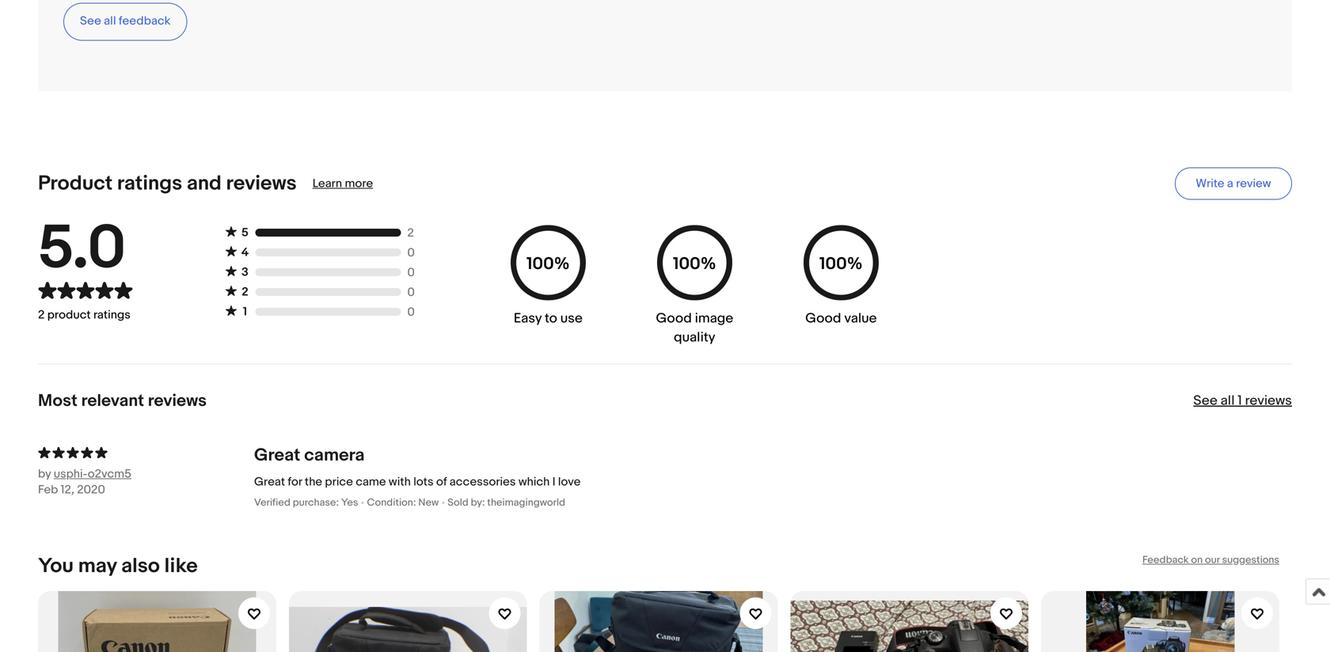 Task type: describe. For each thing, give the bounding box(es) containing it.
suggestions
[[1223, 554, 1280, 567]]

verified
[[254, 497, 291, 509]]

1 horizontal spatial 2
[[242, 285, 248, 299]]

feedback
[[1143, 554, 1189, 567]]

sold
[[448, 497, 469, 509]]

learn
[[313, 177, 342, 191]]

0 vertical spatial 2
[[407, 226, 414, 240]]

write a review
[[1196, 177, 1272, 191]]

easy to use
[[514, 310, 583, 327]]

by
[[38, 467, 51, 482]]

also
[[121, 554, 160, 579]]

usphi-
[[54, 467, 88, 482]]

0 for 2
[[407, 286, 415, 300]]

on
[[1192, 554, 1203, 567]]

sold by: theimagingworld
[[448, 497, 566, 509]]

write a review link
[[1175, 168, 1293, 200]]

relevant
[[81, 391, 144, 411]]

see all 1 reviews
[[1194, 393, 1293, 409]]

a
[[1228, 177, 1234, 191]]

see all feedback link
[[63, 3, 187, 41]]

see all feedback
[[80, 14, 171, 28]]

good value
[[806, 310, 877, 327]]

which
[[519, 475, 550, 489]]

more
[[345, 177, 373, 191]]

0 for 1
[[407, 305, 415, 320]]

image
[[695, 310, 734, 327]]

o2vcm5
[[88, 467, 131, 482]]

review
[[1237, 177, 1272, 191]]

you may also like
[[38, 554, 198, 579]]

condition:
[[367, 497, 416, 509]]

product ratings and reviews
[[38, 171, 297, 196]]

learn more
[[313, 177, 373, 191]]

lots
[[414, 475, 434, 489]]

feedback on our suggestions link
[[1143, 554, 1280, 567]]

like
[[164, 554, 198, 579]]

see for see all feedback
[[80, 14, 101, 28]]

price
[[325, 475, 353, 489]]

you
[[38, 554, 74, 579]]

i
[[553, 475, 556, 489]]

write
[[1196, 177, 1225, 191]]

1 vertical spatial ratings
[[93, 308, 131, 323]]

0 vertical spatial ratings
[[117, 171, 182, 196]]

usphi-o2vcm5 link
[[54, 467, 164, 482]]

0 vertical spatial 1
[[243, 305, 247, 319]]

100 percents of reviewers think of this product as good image quality element
[[653, 225, 736, 347]]

our
[[1205, 554, 1220, 567]]

12,
[[61, 483, 74, 497]]

great for great camera
[[254, 445, 300, 467]]

5.0
[[38, 212, 126, 286]]

product
[[47, 308, 91, 323]]

came
[[356, 475, 386, 489]]

3
[[242, 265, 249, 280]]

and
[[187, 171, 222, 196]]

reviews for product ratings and reviews
[[226, 171, 297, 196]]

with
[[389, 475, 411, 489]]

use
[[560, 310, 583, 327]]

percents of reviewers think of this product as image
[[38, 444, 254, 460]]

good for good value
[[806, 310, 842, 327]]

0 horizontal spatial reviews
[[148, 391, 207, 411]]

most
[[38, 391, 78, 411]]

good for good image quality
[[656, 310, 692, 327]]



Task type: vqa. For each thing, say whether or not it's contained in the screenshot.
See all 1 reviews link on the right of page
yes



Task type: locate. For each thing, give the bounding box(es) containing it.
2 horizontal spatial reviews
[[1246, 393, 1293, 409]]

good
[[656, 310, 692, 327], [806, 310, 842, 327]]

feedback on our suggestions
[[1143, 554, 1280, 567]]

verified purchase: yes
[[254, 497, 358, 509]]

3 0 from the top
[[407, 286, 415, 300]]

great
[[254, 445, 300, 467], [254, 475, 285, 489]]

5.0 out of 5 stars based on 2 product ratings image
[[38, 281, 133, 300]]

easy
[[514, 310, 542, 327]]

feb
[[38, 483, 58, 497]]

1 great from the top
[[254, 445, 300, 467]]

1 good from the left
[[656, 310, 692, 327]]

5
[[242, 226, 249, 240]]

good up quality
[[656, 310, 692, 327]]

4 0 from the top
[[407, 305, 415, 320]]

2 product ratings
[[38, 308, 131, 323]]

for
[[288, 475, 302, 489]]

1 vertical spatial see
[[1194, 393, 1218, 409]]

all
[[104, 14, 116, 28], [1221, 393, 1235, 409]]

great up for
[[254, 445, 300, 467]]

0 horizontal spatial 2
[[38, 308, 45, 323]]

0 horizontal spatial see
[[80, 14, 101, 28]]

great for the price came with lots of accessories which i love
[[254, 475, 581, 489]]

0 horizontal spatial all
[[104, 14, 116, 28]]

2
[[407, 226, 414, 240], [242, 285, 248, 299], [38, 308, 45, 323]]

to
[[545, 310, 557, 327]]

see all 1 reviews link
[[1194, 393, 1293, 409]]

great for great for the price came with lots of accessories which i love
[[254, 475, 285, 489]]

0 horizontal spatial 1
[[243, 305, 247, 319]]

reviews
[[226, 171, 297, 196], [148, 391, 207, 411], [1246, 393, 1293, 409]]

new
[[418, 497, 439, 509]]

the
[[305, 475, 322, 489]]

great camera
[[254, 445, 365, 467]]

1 0 from the top
[[407, 246, 415, 260]]

4
[[241, 246, 249, 260]]

1 vertical spatial all
[[1221, 393, 1235, 409]]

0 horizontal spatial good
[[656, 310, 692, 327]]

by usphi-o2vcm5 feb 12, 2020
[[38, 467, 131, 497]]

0 for 4
[[407, 246, 415, 260]]

see for see all 1 reviews
[[1194, 393, 1218, 409]]

ratings down 5.0 out of 5 stars based on 2 product ratings image
[[93, 308, 131, 323]]

0 vertical spatial great
[[254, 445, 300, 467]]

camera
[[304, 445, 365, 467]]

love
[[558, 475, 581, 489]]

good image quality
[[656, 310, 734, 346]]

list
[[38, 579, 1293, 653]]

2 great from the top
[[254, 475, 285, 489]]

2 good from the left
[[806, 310, 842, 327]]

by:
[[471, 497, 485, 509]]

of
[[436, 475, 447, 489]]

good inside good image quality
[[656, 310, 692, 327]]

100 percents of reviewers think of this product as good value element
[[800, 225, 883, 347]]

1 vertical spatial 2
[[242, 285, 248, 299]]

1 vertical spatial 1
[[1238, 393, 1243, 409]]

all for 1
[[1221, 393, 1235, 409]]

1 horizontal spatial 1
[[1238, 393, 1243, 409]]

yes
[[341, 497, 358, 509]]

most relevant reviews
[[38, 391, 207, 411]]

may
[[78, 554, 117, 579]]

quality
[[674, 329, 716, 346]]

ratings
[[117, 171, 182, 196], [93, 308, 131, 323]]

product
[[38, 171, 113, 196]]

1 horizontal spatial reviews
[[226, 171, 297, 196]]

good left "value"
[[806, 310, 842, 327]]

feedback
[[119, 14, 171, 28]]

theimagingworld
[[487, 497, 566, 509]]

1
[[243, 305, 247, 319], [1238, 393, 1243, 409]]

0 vertical spatial all
[[104, 14, 116, 28]]

see
[[80, 14, 101, 28], [1194, 393, 1218, 409]]

reviews for see all 1 reviews
[[1246, 393, 1293, 409]]

1 horizontal spatial good
[[806, 310, 842, 327]]

condition: new
[[367, 497, 439, 509]]

2 0 from the top
[[407, 266, 415, 280]]

accessories
[[450, 475, 516, 489]]

2 vertical spatial 2
[[38, 308, 45, 323]]

learn more link
[[313, 177, 373, 191]]

all for feedback
[[104, 14, 116, 28]]

1 horizontal spatial see
[[1194, 393, 1218, 409]]

1 horizontal spatial all
[[1221, 393, 1235, 409]]

purchase:
[[293, 497, 339, 509]]

2020
[[77, 483, 105, 497]]

0 for 3
[[407, 266, 415, 280]]

0
[[407, 246, 415, 260], [407, 266, 415, 280], [407, 286, 415, 300], [407, 305, 415, 320]]

2 horizontal spatial 2
[[407, 226, 414, 240]]

great up 'verified'
[[254, 475, 285, 489]]

ratings left the and
[[117, 171, 182, 196]]

100 percents of reviewers think of this product as easy to use element
[[507, 225, 590, 347]]

value
[[845, 310, 877, 327]]

1 vertical spatial great
[[254, 475, 285, 489]]

0 vertical spatial see
[[80, 14, 101, 28]]



